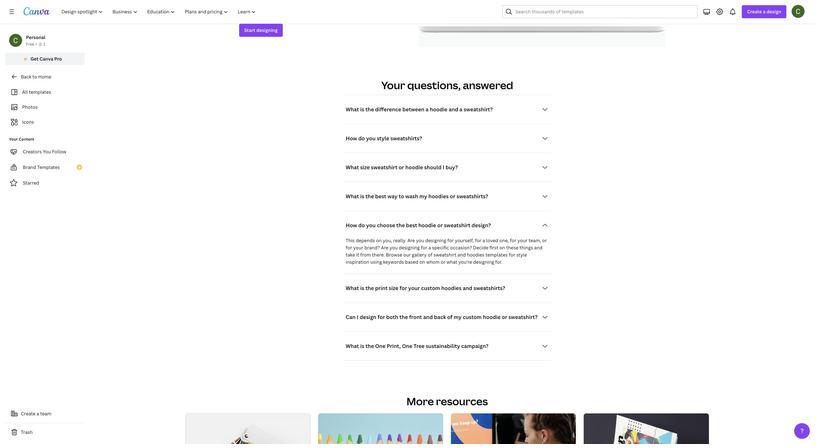 Task type: locate. For each thing, give the bounding box(es) containing it.
1 vertical spatial your
[[9, 136, 18, 142]]

how for how do you choose the best hoodie or sweatshirt design?
[[346, 222, 357, 229]]

0 vertical spatial i
[[443, 164, 445, 171]]

i right can
[[357, 313, 359, 321]]

style inside "this depends on you, really. are you designing for yourself, for a loved one, for your team, or for your brand? are you designing for a specific occasion? decide first on these things and take it from there. browse our gallery of sweatshirt and hoodies templates for style inspiration using keywords based on whom or what you're designing for."
[[517, 252, 527, 258]]

0 vertical spatial how
[[346, 135, 357, 142]]

to right way
[[399, 193, 404, 200]]

and down your questions, answered
[[449, 106, 459, 113]]

are right really.
[[408, 237, 415, 243]]

brand
[[23, 164, 36, 170]]

on down 'gallery'
[[420, 259, 425, 265]]

sweatshirts? inside what is the print size for your custom hoodies and sweatshirts? dropdown button
[[474, 284, 506, 292]]

is left "print"
[[360, 284, 365, 292]]

depends
[[356, 237, 375, 243]]

using
[[371, 259, 382, 265]]

is left way
[[360, 193, 365, 200]]

size
[[360, 164, 370, 171], [389, 284, 399, 292]]

0 vertical spatial templates
[[29, 89, 51, 95]]

the left "print"
[[366, 284, 374, 292]]

print,
[[387, 342, 401, 350]]

1 how from the top
[[346, 135, 357, 142]]

of up 'whom'
[[428, 252, 433, 258]]

of right back
[[448, 313, 453, 321]]

on down one,
[[500, 244, 506, 251]]

my right back
[[454, 313, 462, 321]]

0 vertical spatial custom
[[286, 0, 305, 7]]

how
[[346, 135, 357, 142], [346, 222, 357, 229]]

i
[[443, 164, 445, 171], [357, 313, 359, 321]]

templates right all
[[29, 89, 51, 95]]

my right wash
[[420, 193, 428, 200]]

of
[[428, 252, 433, 258], [448, 313, 453, 321]]

designing down decide
[[474, 259, 495, 265]]

design
[[767, 8, 782, 15], [360, 313, 377, 321]]

1 vertical spatial best
[[406, 222, 418, 229]]

0 vertical spatial to
[[32, 74, 37, 80]]

the inside what is the one print, one tree sustainability campaign? dropdown button
[[366, 342, 374, 350]]

1 horizontal spatial design
[[767, 8, 782, 15]]

1 horizontal spatial create
[[748, 8, 763, 15]]

keywords
[[383, 259, 404, 265]]

create for create a design
[[748, 8, 763, 15]]

your left content
[[9, 136, 18, 142]]

is left difference
[[360, 106, 365, 113]]

2 do from the top
[[359, 222, 365, 229]]

1 one from the left
[[375, 342, 386, 350]]

sweatshirts? up design?
[[457, 193, 489, 200]]

1 horizontal spatial my
[[454, 313, 462, 321]]

one left print,
[[375, 342, 386, 350]]

is for print
[[360, 284, 365, 292]]

can i design for both the front and back of my custom hoodie or sweatshirt?
[[346, 313, 538, 321]]

how to design and order your hoodie or sweatshirt image
[[419, 0, 666, 33]]

the inside what is the difference between a hoodie and a sweatshirt? dropdown button
[[366, 106, 374, 113]]

your for your questions, answered
[[382, 78, 405, 92]]

for.
[[496, 259, 503, 265]]

1 vertical spatial to
[[399, 193, 404, 200]]

hoodies inside what is the print size for your custom hoodies and sweatshirts? dropdown button
[[442, 284, 462, 292]]

2 vertical spatial hoodies
[[442, 284, 462, 292]]

2 vertical spatial sweatshirts?
[[474, 284, 506, 292]]

0 horizontal spatial design
[[360, 313, 377, 321]]

0 horizontal spatial of
[[428, 252, 433, 258]]

home
[[38, 74, 51, 80]]

0 vertical spatial create
[[748, 8, 763, 15]]

the inside what is the best way to wash my hoodies or sweatshirts? 'dropdown button'
[[366, 193, 374, 200]]

style down difference
[[377, 135, 389, 142]]

do inside 'dropdown button'
[[359, 135, 365, 142]]

content
[[19, 136, 34, 142]]

1 vertical spatial hoodies
[[467, 252, 485, 258]]

sweatshirts? inside what is the best way to wash my hoodies or sweatshirts? 'dropdown button'
[[457, 193, 489, 200]]

1 vertical spatial sweatshirt?
[[509, 313, 538, 321]]

your
[[273, 0, 285, 7], [518, 237, 528, 243], [354, 244, 364, 251], [409, 284, 420, 292]]

1 vertical spatial of
[[448, 313, 453, 321]]

0 horizontal spatial custom
[[286, 0, 305, 7]]

is left print,
[[360, 342, 365, 350]]

1 horizontal spatial templates
[[486, 252, 508, 258]]

your up difference
[[382, 78, 405, 92]]

style
[[377, 135, 389, 142], [517, 252, 527, 258]]

team,
[[529, 237, 541, 243]]

follow
[[52, 148, 66, 155]]

canva
[[40, 56, 53, 62]]

our
[[404, 252, 411, 258]]

0 vertical spatial best
[[375, 193, 387, 200]]

do for choose
[[359, 222, 365, 229]]

starred
[[23, 180, 39, 186]]

1 vertical spatial on
[[500, 244, 506, 251]]

sweatshirt left the via on the top
[[331, 0, 357, 7]]

what inside dropdown button
[[346, 342, 359, 350]]

create for create a team
[[21, 411, 35, 417]]

2 what from the top
[[346, 164, 359, 171]]

you
[[366, 135, 376, 142], [366, 222, 376, 229], [416, 237, 425, 243], [390, 244, 398, 251]]

for down this
[[346, 244, 352, 251]]

sweatshirts?
[[391, 135, 422, 142], [457, 193, 489, 200], [474, 284, 506, 292]]

0 vertical spatial sweatshirts?
[[391, 135, 422, 142]]

create
[[748, 8, 763, 15], [21, 411, 35, 417]]

this
[[346, 237, 355, 243]]

style down the 'things'
[[517, 252, 527, 258]]

custom inside receive your custom hoodie or sweatshirt via fast, free standard shipping.
[[286, 0, 305, 7]]

templates up for.
[[486, 252, 508, 258]]

best up really.
[[406, 222, 418, 229]]

inspiration
[[346, 259, 370, 265]]

0 horizontal spatial my
[[420, 193, 428, 200]]

best
[[375, 193, 387, 200], [406, 222, 418, 229]]

the right both
[[400, 313, 408, 321]]

is inside what is the best way to wash my hoodies or sweatshirts? 'dropdown button'
[[360, 193, 365, 200]]

0 horizontal spatial templates
[[29, 89, 51, 95]]

the inside 'how do you choose the best hoodie or sweatshirt design?' dropdown button
[[397, 222, 405, 229]]

get canva pro button
[[5, 53, 85, 65]]

design inside "can i design for both the front and back of my custom hoodie or sweatshirt?" dropdown button
[[360, 313, 377, 321]]

is inside what is the difference between a hoodie and a sweatshirt? dropdown button
[[360, 106, 365, 113]]

custom down 'whom'
[[421, 284, 440, 292]]

1 vertical spatial i
[[357, 313, 359, 321]]

design inside create a design dropdown button
[[767, 8, 782, 15]]

hoodies right wash
[[429, 193, 449, 200]]

sweatshirts? down for.
[[474, 284, 506, 292]]

to inside 'dropdown button'
[[399, 193, 404, 200]]

0 horizontal spatial best
[[375, 193, 387, 200]]

hoodies inside "this depends on you, really. are you designing for yourself, for a loved one, for your team, or for your brand? are you designing for a specific occasion? decide first on these things and take it from there. browse our gallery of sweatshirt and hoodies templates for style inspiration using keywords based on whom or what you're designing for."
[[467, 252, 485, 258]]

what is the best way to wash my hoodies or sweatshirts? button
[[343, 190, 552, 203]]

graphic design for print vs the web image
[[584, 413, 710, 444]]

style inside 'dropdown button'
[[377, 135, 389, 142]]

your up the 'things'
[[518, 237, 528, 243]]

5 what from the top
[[346, 342, 359, 350]]

of inside dropdown button
[[448, 313, 453, 321]]

custom up shipping.
[[286, 0, 305, 7]]

back
[[434, 313, 446, 321]]

1 horizontal spatial size
[[389, 284, 399, 292]]

0 vertical spatial of
[[428, 252, 433, 258]]

0 vertical spatial do
[[359, 135, 365, 142]]

2 horizontal spatial on
[[500, 244, 506, 251]]

1 vertical spatial are
[[381, 244, 389, 251]]

what inside 'dropdown button'
[[346, 193, 359, 200]]

on left you, on the left bottom of the page
[[376, 237, 382, 243]]

0 vertical spatial sweatshirt?
[[464, 106, 493, 113]]

1 horizontal spatial your
[[382, 78, 405, 92]]

1 is from the top
[[360, 106, 365, 113]]

the right choose at the left of the page
[[397, 222, 405, 229]]

best left way
[[375, 193, 387, 200]]

1 horizontal spatial one
[[402, 342, 413, 350]]

how do you style sweatshirts?
[[346, 135, 422, 142]]

designing up our
[[399, 244, 420, 251]]

hoodies down decide
[[467, 252, 485, 258]]

2 how from the top
[[346, 222, 357, 229]]

creators
[[23, 148, 42, 155]]

3 is from the top
[[360, 284, 365, 292]]

0 horizontal spatial create
[[21, 411, 35, 417]]

2 is from the top
[[360, 193, 365, 200]]

start
[[244, 27, 255, 33]]

really.
[[394, 237, 407, 243]]

1 horizontal spatial style
[[517, 252, 527, 258]]

0 horizontal spatial i
[[357, 313, 359, 321]]

0 horizontal spatial size
[[360, 164, 370, 171]]

or inside receive your custom hoodie or sweatshirt via fast, free standard shipping.
[[325, 0, 330, 7]]

create inside button
[[21, 411, 35, 417]]

trash link
[[5, 426, 85, 439]]

what
[[346, 106, 359, 113], [346, 164, 359, 171], [346, 193, 359, 200], [346, 284, 359, 292], [346, 342, 359, 350]]

starred link
[[5, 176, 85, 190]]

these
[[507, 244, 519, 251]]

free
[[26, 41, 34, 47]]

1 horizontal spatial sweatshirt?
[[509, 313, 538, 321]]

to right back
[[32, 74, 37, 80]]

back
[[21, 74, 31, 80]]

the left print,
[[366, 342, 374, 350]]

1 vertical spatial design
[[360, 313, 377, 321]]

0 horizontal spatial style
[[377, 135, 389, 142]]

and
[[449, 106, 459, 113], [535, 244, 543, 251], [458, 252, 466, 258], [463, 284, 473, 292], [424, 313, 433, 321]]

your down based
[[409, 284, 420, 292]]

questions,
[[408, 78, 461, 92]]

is inside what is the one print, one tree sustainability campaign? dropdown button
[[360, 342, 365, 350]]

1 vertical spatial sweatshirts?
[[457, 193, 489, 200]]

your inside what is the print size for your custom hoodies and sweatshirts? dropdown button
[[409, 284, 420, 292]]

1 horizontal spatial on
[[420, 259, 425, 265]]

0 horizontal spatial your
[[9, 136, 18, 142]]

0 vertical spatial design
[[767, 8, 782, 15]]

what is the print size for your custom hoodies and sweatshirts?
[[346, 284, 506, 292]]

create inside dropdown button
[[748, 8, 763, 15]]

design left christina overa image
[[767, 8, 782, 15]]

2 vertical spatial on
[[420, 259, 425, 265]]

1 horizontal spatial to
[[399, 193, 404, 200]]

the for print
[[366, 284, 374, 292]]

fast,
[[367, 0, 378, 7]]

more
[[407, 394, 434, 408]]

0 horizontal spatial sweatshirt?
[[464, 106, 493, 113]]

1 vertical spatial do
[[359, 222, 365, 229]]

1 vertical spatial create
[[21, 411, 35, 417]]

or
[[325, 0, 330, 7], [399, 164, 404, 171], [450, 193, 456, 200], [438, 222, 443, 229], [543, 237, 547, 243], [441, 259, 446, 265], [502, 313, 508, 321]]

how do you choose the best hoodie or sweatshirt design?
[[346, 222, 491, 229]]

buy?
[[446, 164, 458, 171]]

how inside 'dropdown button'
[[346, 135, 357, 142]]

0 horizontal spatial on
[[376, 237, 382, 243]]

1 vertical spatial my
[[454, 313, 462, 321]]

a
[[764, 8, 766, 15], [426, 106, 429, 113], [460, 106, 463, 113], [483, 237, 485, 243], [429, 244, 431, 251], [37, 411, 39, 417]]

1 horizontal spatial custom
[[421, 284, 440, 292]]

photos link
[[9, 101, 81, 113]]

what size sweatshirt or hoodie should i buy? button
[[343, 161, 552, 174]]

size inside 'what size sweatshirt or hoodie should i buy?' dropdown button
[[360, 164, 370, 171]]

start designing
[[244, 27, 278, 33]]

sweatshirts? up what size sweatshirt or hoodie should i buy?
[[391, 135, 422, 142]]

0 vertical spatial hoodies
[[429, 193, 449, 200]]

custom up "campaign?"
[[463, 313, 482, 321]]

1 do from the top
[[359, 135, 365, 142]]

sustainability
[[426, 342, 460, 350]]

1 horizontal spatial best
[[406, 222, 418, 229]]

my
[[420, 193, 428, 200], [454, 313, 462, 321]]

the inside what is the print size for your custom hoodies and sweatshirts? dropdown button
[[366, 284, 374, 292]]

1 vertical spatial how
[[346, 222, 357, 229]]

the left way
[[366, 193, 374, 200]]

choose
[[377, 222, 395, 229]]

1 horizontal spatial i
[[443, 164, 445, 171]]

designing right start
[[257, 27, 278, 33]]

is for best
[[360, 193, 365, 200]]

2 vertical spatial custom
[[463, 313, 482, 321]]

what size sweatshirt or hoodie should i buy?
[[346, 164, 458, 171]]

1 vertical spatial templates
[[486, 252, 508, 258]]

whom
[[427, 259, 440, 265]]

hoodies down what
[[442, 284, 462, 292]]

design for i
[[360, 313, 377, 321]]

is inside what is the print size for your custom hoodies and sweatshirts? dropdown button
[[360, 284, 365, 292]]

is for difference
[[360, 106, 365, 113]]

are down you, on the left bottom of the page
[[381, 244, 389, 251]]

and down "you're"
[[463, 284, 473, 292]]

all templates
[[22, 89, 51, 95]]

one left tree
[[402, 342, 413, 350]]

templates
[[29, 89, 51, 95], [486, 252, 508, 258]]

0 vertical spatial my
[[420, 193, 428, 200]]

your up shipping.
[[273, 0, 285, 7]]

and down team,
[[535, 244, 543, 251]]

do inside dropdown button
[[359, 222, 365, 229]]

what for what size sweatshirt or hoodie should i buy?
[[346, 164, 359, 171]]

1 vertical spatial size
[[389, 284, 399, 292]]

0 horizontal spatial one
[[375, 342, 386, 350]]

via
[[359, 0, 366, 7]]

1 vertical spatial style
[[517, 252, 527, 258]]

your
[[382, 78, 405, 92], [9, 136, 18, 142]]

0 vertical spatial your
[[382, 78, 405, 92]]

0 vertical spatial style
[[377, 135, 389, 142]]

i left buy?
[[443, 164, 445, 171]]

or inside 'dropdown button'
[[450, 193, 456, 200]]

for up decide
[[475, 237, 482, 243]]

best inside dropdown button
[[406, 222, 418, 229]]

free
[[380, 0, 390, 7]]

design right can
[[360, 313, 377, 321]]

front
[[410, 313, 422, 321]]

3 what from the top
[[346, 193, 359, 200]]

there.
[[372, 252, 385, 258]]

how inside dropdown button
[[346, 222, 357, 229]]

for up specific
[[448, 237, 454, 243]]

sweatshirt down specific
[[434, 252, 457, 258]]

how do you style sweatshirts? button
[[343, 132, 552, 145]]

design for a
[[767, 8, 782, 15]]

designing inside button
[[257, 27, 278, 33]]

custom
[[286, 0, 305, 7], [421, 284, 440, 292], [463, 313, 482, 321]]

1 horizontal spatial of
[[448, 313, 453, 321]]

what is the difference between a hoodie and a sweatshirt?
[[346, 106, 493, 113]]

and left back
[[424, 313, 433, 321]]

receive
[[252, 0, 272, 7]]

0 vertical spatial are
[[408, 237, 415, 243]]

4 what from the top
[[346, 284, 359, 292]]

best inside 'dropdown button'
[[375, 193, 387, 200]]

the for difference
[[366, 106, 374, 113]]

None search field
[[503, 5, 698, 18]]

0 horizontal spatial are
[[381, 244, 389, 251]]

on
[[376, 237, 382, 243], [500, 244, 506, 251], [420, 259, 425, 265]]

0 horizontal spatial to
[[32, 74, 37, 80]]

4 is from the top
[[360, 342, 365, 350]]

hoodies inside what is the best way to wash my hoodies or sweatshirts? 'dropdown button'
[[429, 193, 449, 200]]

brand templates link
[[5, 161, 85, 174]]

all
[[22, 89, 28, 95]]

tree
[[414, 342, 425, 350]]

0 vertical spatial on
[[376, 237, 382, 243]]

size inside what is the print size for your custom hoodies and sweatshirts? dropdown button
[[389, 284, 399, 292]]

sweatshirt inside receive your custom hoodie or sweatshirt via fast, free standard shipping.
[[331, 0, 357, 7]]

the left difference
[[366, 106, 374, 113]]

1 what from the top
[[346, 106, 359, 113]]

0 vertical spatial size
[[360, 164, 370, 171]]

hoodies for or
[[429, 193, 449, 200]]



Task type: describe. For each thing, give the bounding box(es) containing it.
between
[[403, 106, 425, 113]]

sweatshirts? for my
[[457, 193, 489, 200]]

2 one from the left
[[402, 342, 413, 350]]

1 vertical spatial custom
[[421, 284, 440, 292]]

for left both
[[378, 313, 385, 321]]

sweatshirts? inside how do you style sweatshirts? 'dropdown button'
[[391, 135, 422, 142]]

loved
[[487, 237, 499, 243]]

back to home link
[[5, 70, 85, 83]]

free •
[[26, 41, 37, 47]]

your questions, answered
[[382, 78, 514, 92]]

trash
[[21, 429, 33, 435]]

christina overa image
[[792, 5, 805, 18]]

sweatshirt down how do you style sweatshirts?
[[371, 164, 398, 171]]

top level navigation element
[[57, 5, 262, 18]]

a inside create a team button
[[37, 411, 39, 417]]

what is the one print, one tree sustainability campaign? button
[[343, 340, 552, 353]]

icons
[[22, 119, 34, 125]]

the for best
[[366, 193, 374, 200]]

hoodie inside receive your custom hoodie or sweatshirt via fast, free standard shipping.
[[306, 0, 323, 7]]

shipping.
[[276, 8, 299, 15]]

what for what is the one print, one tree sustainability campaign?
[[346, 342, 359, 350]]

sweatshirt inside "this depends on you, really. are you designing for yourself, for a loved one, for your team, or for your brand? are you designing for a specific occasion? decide first on these things and take it from there. browse our gallery of sweatshirt and hoodies templates for style inspiration using keywords based on whom or what you're designing for."
[[434, 252, 457, 258]]

pro
[[54, 56, 62, 62]]

you,
[[383, 237, 392, 243]]

you inside dropdown button
[[366, 222, 376, 229]]

what is the best way to wash my hoodies or sweatshirts?
[[346, 193, 489, 200]]

decide
[[473, 244, 489, 251]]

from
[[361, 252, 371, 258]]

1 horizontal spatial are
[[408, 237, 415, 243]]

your ultimate guide to visual marketing image
[[451, 413, 576, 444]]

hoodies for and
[[442, 284, 462, 292]]

how do you choose the best hoodie or sweatshirt design? button
[[343, 219, 552, 232]]

your up it
[[354, 244, 364, 251]]

what
[[447, 259, 458, 265]]

for up these
[[510, 237, 517, 243]]

get
[[30, 56, 38, 62]]

my inside 'dropdown button'
[[420, 193, 428, 200]]

yourself,
[[455, 237, 474, 243]]

2 horizontal spatial custom
[[463, 313, 482, 321]]

difference
[[375, 106, 401, 113]]

more resources
[[407, 394, 488, 408]]

get canva pro
[[30, 56, 62, 62]]

should
[[424, 164, 442, 171]]

do for style
[[359, 135, 365, 142]]

for up 'gallery'
[[421, 244, 428, 251]]

things
[[520, 244, 534, 251]]

for down these
[[509, 252, 516, 258]]

based
[[405, 259, 419, 265]]

back to home
[[21, 74, 51, 80]]

what is the difference between a hoodie and a sweatshirt? button
[[343, 103, 552, 116]]

create a team button
[[5, 407, 85, 420]]

my inside dropdown button
[[454, 313, 462, 321]]

create a design
[[748, 8, 782, 15]]

sweatshirts? for custom
[[474, 284, 506, 292]]

you're
[[459, 259, 472, 265]]

creators you follow
[[23, 148, 66, 155]]

browse
[[386, 252, 403, 258]]

what is the print size for your custom hoodies and sweatshirts? button
[[343, 282, 552, 295]]

Search search field
[[516, 6, 694, 18]]

how for how do you style sweatshirts?
[[346, 135, 357, 142]]

create a team
[[21, 411, 51, 417]]

templates
[[37, 164, 60, 170]]

resources
[[436, 394, 488, 408]]

team
[[40, 411, 51, 417]]

what for what is the best way to wash my hoodies or sweatshirts?
[[346, 193, 359, 200]]

the for one
[[366, 342, 374, 350]]

for right "print"
[[400, 284, 407, 292]]

it
[[356, 252, 359, 258]]

both
[[387, 313, 399, 321]]

the inside "can i design for both the front and back of my custom hoodie or sweatshirt?" dropdown button
[[400, 313, 408, 321]]

answered
[[463, 78, 514, 92]]

campaign?
[[462, 342, 489, 350]]

can i design for both the front and back of my custom hoodie or sweatshirt? button
[[343, 311, 552, 324]]

first
[[490, 244, 499, 251]]

is for one
[[360, 342, 365, 350]]

take
[[346, 252, 355, 258]]

brand templates
[[23, 164, 60, 170]]

brand?
[[365, 244, 380, 251]]

100 color combinations and how to apply them to your designs image
[[185, 413, 310, 444]]

you inside 'dropdown button'
[[366, 135, 376, 142]]

1
[[43, 41, 45, 47]]

what is the one print, one tree sustainability campaign?
[[346, 342, 489, 350]]

your content
[[9, 136, 34, 142]]

one,
[[500, 237, 509, 243]]

specific
[[432, 244, 449, 251]]

start designing button
[[239, 24, 283, 37]]

your for your content
[[9, 136, 18, 142]]

and down occasion?
[[458, 252, 466, 258]]

sweatshirt up yourself,
[[444, 222, 471, 229]]

creators you follow link
[[5, 145, 85, 158]]

gallery
[[412, 252, 427, 258]]

way
[[388, 193, 398, 200]]

can
[[346, 313, 356, 321]]

a inside create a design dropdown button
[[764, 8, 766, 15]]

this depends on you, really. are you designing for yourself, for a loved one, for your team, or for your brand? are you designing for a specific occasion? decide first on these things and take it from there. browse our gallery of sweatshirt and hoodies templates for style inspiration using keywords based on whom or what you're designing for.
[[346, 237, 547, 265]]

•
[[36, 41, 37, 47]]

designing up specific
[[426, 237, 447, 243]]

photos
[[22, 104, 38, 110]]

create a design button
[[743, 5, 787, 18]]

templates inside "this depends on you, really. are you designing for yourself, for a loved one, for your team, or for your brand? are you designing for a specific occasion? decide first on these things and take it from there. browse our gallery of sweatshirt and hoodies templates for style inspiration using keywords based on whom or what you're designing for."
[[486, 252, 508, 258]]

all templates link
[[9, 86, 81, 98]]

what for what is the difference between a hoodie and a sweatshirt?
[[346, 106, 359, 113]]

print
[[375, 284, 388, 292]]

what for what is the print size for your custom hoodies and sweatshirts?
[[346, 284, 359, 292]]

wash
[[406, 193, 419, 200]]

basic color theory image
[[318, 413, 443, 444]]

your inside receive your custom hoodie or sweatshirt via fast, free standard shipping.
[[273, 0, 285, 7]]

of inside "this depends on you, really. are you designing for yourself, for a loved one, for your team, or for your brand? are you designing for a specific occasion? decide first on these things and take it from there. browse our gallery of sweatshirt and hoodies templates for style inspiration using keywords based on whom or what you're designing for."
[[428, 252, 433, 258]]



Task type: vqa. For each thing, say whether or not it's contained in the screenshot.
sweatshirt in the THIS DEPENDS ON YOU, REALLY. ARE YOU DESIGNING FOR YOURSELF, FOR A LOVED ONE, FOR YOUR TEAM, OR FOR YOUR BRAND? ARE YOU DESIGNING FOR A SPECIFIC OCCASION? DECIDE FIRST ON THESE THINGS AND TAKE IT FROM THERE. BROWSE OUR GALLERY OF SWEATSHIRT AND HOODIES TEMPLATES FOR STYLE INSPIRATION USING KEYWORDS BASED ON WHOM OR WHAT YOU'RE DESIGNING FOR.
yes



